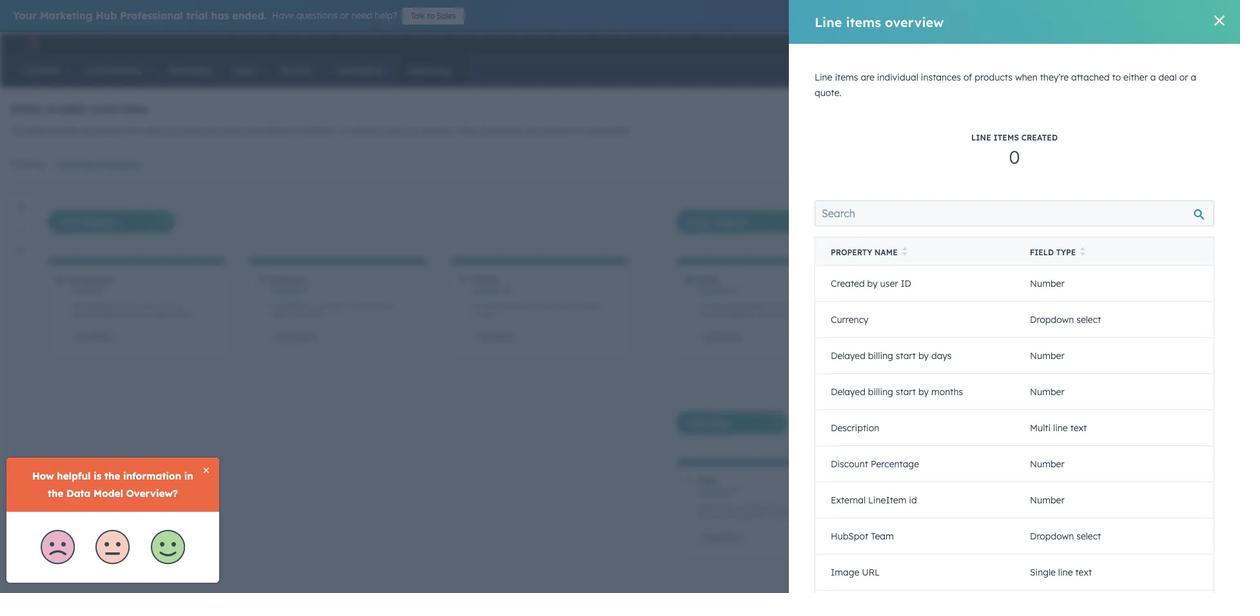 Task type: describe. For each thing, give the bounding box(es) containing it.
0 left id
[[899, 487, 903, 495]]

organizations.
[[154, 311, 194, 319]]

details for tickets
[[493, 333, 513, 341]]

the
[[127, 125, 140, 137]]

a inside capture emails that are sent directly to your customers and log them to a record's timeline.
[[977, 512, 981, 520]]

name
[[875, 248, 898, 257]]

share
[[1141, 302, 1157, 310]]

store
[[181, 125, 202, 137]]

1
[[69, 286, 73, 294]]

with, for contacts
[[330, 302, 344, 310]]

customers.
[[295, 311, 325, 319]]

notifications image
[[1140, 38, 1152, 50]]

days
[[932, 350, 952, 361]]

your marketing hub professional trial has ended. have questions or need help?
[[13, 9, 397, 22]]

a inside capture messages sent through linkedin and log them to a record's timeline.
[[1134, 512, 1138, 520]]

a inside the issues created from a customer's request for help.
[[541, 302, 544, 310]]

dropdown for currency
[[1030, 314, 1074, 325]]

records for tickets
[[477, 286, 501, 294]]

0 records for emails
[[899, 487, 928, 495]]

0 down calls
[[698, 487, 702, 495]]

number for delayed billing start by days
[[1030, 350, 1065, 361]]

records for contacts
[[276, 286, 300, 294]]

type
[[1056, 248, 1076, 257]]

and inside capture messages sent through linkedin and log them to a record's timeline.
[[1219, 503, 1230, 511]]

view details for calls
[[704, 534, 739, 542]]

settings image
[[1119, 38, 1130, 49]]

line items created 0
[[971, 133, 1058, 168]]

3 records link
[[270, 286, 300, 294]]

in
[[287, 125, 294, 137]]

view for tickets
[[478, 333, 492, 341]]

upgrade image
[[986, 38, 998, 49]]

view details button for line items
[[899, 330, 947, 344]]

use
[[1100, 302, 1111, 310]]

0 records for line items
[[899, 286, 928, 294]]

marketing
[[40, 9, 93, 22]]

description
[[831, 422, 880, 434]]

created for from
[[502, 302, 524, 310]]

data model overview
[[10, 101, 149, 117]]

which inside the businesses you work with, which are commonly called accounts or organizations.
[[156, 302, 172, 310]]

overview for data model overview
[[90, 101, 149, 117]]

objects
[[108, 159, 140, 171]]

or inside the businesses you work with, which are commonly called accounts or organizations.
[[146, 311, 152, 319]]

view details button for tickets
[[471, 330, 519, 344]]

called inside the people you work with, commonly called leads or customers.
[[377, 302, 394, 310]]

for
[[471, 311, 479, 319]]

to inside the revenue connected to a company, which is commonly called an opportunity.
[[765, 302, 771, 310]]

close image
[[1209, 11, 1220, 21]]

your
[[13, 9, 37, 22]]

Search search field
[[815, 200, 1215, 226]]

0 dialog
[[789, 0, 1240, 593]]

details for line items
[[921, 333, 940, 341]]

billing for delayed billing start by days
[[868, 350, 893, 361]]

how
[[386, 125, 403, 137]]

press to sort. image for property name
[[903, 247, 907, 256]]

them inside capture emails that are sent directly to your customers and log them to a record's timeline.
[[953, 512, 968, 520]]

when
[[1015, 72, 1038, 83]]

your inside capture phone calls between you and your customer and log them to a record's timeline.
[[807, 503, 819, 511]]

filter by:
[[10, 158, 47, 170]]

single
[[1030, 566, 1056, 578]]

attached
[[1071, 72, 1110, 83]]

press to sort. image for field type
[[1080, 247, 1085, 256]]

delayed for delayed billing start by months
[[831, 386, 866, 397]]

line items overview
[[815, 14, 944, 30]]

issues
[[483, 302, 500, 310]]

details for companies
[[91, 333, 110, 341]]

and right store
[[205, 125, 221, 137]]

contacts.
[[1114, 311, 1140, 319]]

help image
[[1097, 38, 1109, 50]]

the for the businesses you work with, which are commonly called accounts or organizations.
[[69, 302, 79, 310]]

help button
[[1092, 32, 1114, 53]]

line for line items
[[898, 274, 915, 284]]

capture for calls
[[698, 503, 721, 511]]

view details for companies
[[76, 333, 110, 341]]

sent inside capture emails that are sent directly to your customers and log them to a record's timeline.
[[968, 503, 980, 511]]

request
[[579, 302, 600, 310]]

0 records down calls
[[698, 487, 728, 495]]

with, for companies
[[141, 302, 154, 310]]

data
[[10, 101, 42, 117]]

have
[[272, 10, 294, 21]]

dropdown for hubspot team
[[1030, 530, 1074, 542]]

view details for contacts
[[277, 333, 312, 341]]

image
[[831, 566, 860, 578]]

2 data from the left
[[264, 125, 284, 137]]

records for calls
[[704, 487, 728, 495]]

multi line text
[[1030, 422, 1087, 434]]

questions
[[296, 10, 337, 21]]

field type
[[1030, 248, 1076, 257]]

commonly inside the people you work with, commonly called leads or customers.
[[346, 302, 375, 310]]

hubspot.
[[297, 125, 336, 137]]

view details down contacts.
[[1107, 333, 1142, 341]]

help?
[[375, 10, 397, 21]]

by for delayed billing start by days
[[919, 350, 929, 361]]

is
[[826, 302, 830, 310]]

number for delayed billing start by months
[[1030, 386, 1065, 397]]

created for 0
[[1022, 133, 1058, 142]]

view details for deals
[[704, 333, 739, 341]]

linkedin messages
[[1100, 475, 1177, 485]]

calls
[[742, 503, 754, 511]]

with
[[1100, 311, 1112, 319]]

accounts
[[119, 311, 145, 319]]

0 inside line items created 0
[[1009, 146, 1020, 168]]

currency
[[831, 314, 869, 325]]

text for multi line text
[[1071, 422, 1087, 434]]

need
[[351, 10, 372, 21]]

select for currency
[[1077, 314, 1101, 325]]

calls
[[697, 475, 717, 485]]

lineitem
[[868, 494, 907, 506]]

property
[[831, 248, 872, 257]]

2 records
[[471, 286, 501, 294]]

connected
[[734, 302, 763, 310]]

id
[[901, 278, 912, 289]]

settings link
[[1116, 36, 1133, 49]]

it
[[339, 125, 346, 137]]

discount
[[831, 458, 868, 470]]

way
[[143, 125, 160, 137]]

timeline. inside capture messages sent through linkedin and log them to a record's timeline.
[[1164, 512, 1188, 520]]

property name button
[[815, 237, 1015, 265]]

hub
[[96, 9, 117, 22]]

image url
[[831, 566, 880, 578]]

user
[[880, 278, 898, 289]]

directly
[[982, 503, 1002, 511]]

calling icon button
[[1038, 34, 1060, 51]]

view details button down contacts.
[[1100, 330, 1148, 344]]

url
[[862, 566, 880, 578]]

data.
[[609, 125, 631, 137]]

view details button for companies
[[69, 330, 117, 344]]

capture for emails
[[899, 503, 922, 511]]

the issues created from a customer's request for help.
[[471, 302, 600, 319]]

to inside line items are individual instances of products when they're attached to either a deal or a quote.
[[1112, 72, 1121, 83]]

a inside capture phone calls between you and your customer and log them to a record's timeline.
[[773, 513, 777, 520]]

hubspot image
[[23, 35, 39, 50]]

the for the issues created from a customer's request for help.
[[471, 302, 482, 310]]

you right way at the top of page
[[163, 125, 178, 137]]

press to sort. element for field type
[[1080, 247, 1085, 258]]

them inside capture messages sent through linkedin and log them to a record's timeline.
[[1110, 512, 1125, 520]]

calling icon image
[[1043, 37, 1055, 49]]

professional
[[120, 9, 183, 22]]

select for hubspot team
[[1077, 530, 1101, 542]]

0 right user on the top right
[[899, 286, 903, 294]]

impacts
[[349, 125, 383, 137]]

information
[[1158, 302, 1192, 310]]

details down contacts.
[[1122, 333, 1142, 341]]

records down emails
[[905, 487, 928, 495]]

the for the data model represents the way you store and structure data in hubspot. it impacts how you import, view, automate, and report on your data.
[[10, 125, 26, 137]]

either
[[1124, 72, 1148, 83]]

1 data from the left
[[28, 125, 48, 137]]

view details for tickets
[[478, 333, 513, 341]]

the data model represents the way you store and structure data in hubspot. it impacts how you import, view, automate, and report on your data.
[[10, 125, 631, 137]]

customer's
[[546, 302, 577, 310]]

billing for delayed billing start by months
[[868, 386, 893, 397]]

called inside the businesses you work with, which are commonly called accounts or organizations.
[[100, 311, 117, 319]]

view for line items
[[905, 333, 919, 341]]

has
[[211, 9, 229, 22]]



Task type: vqa. For each thing, say whether or not it's contained in the screenshot.
"Capture" associated with LinkedIn Messages
yes



Task type: locate. For each thing, give the bounding box(es) containing it.
the for the revenue connected to a company, which is commonly called an opportunity.
[[698, 302, 708, 310]]

and down "emails"
[[930, 512, 941, 520]]

which inside the revenue connected to a company, which is commonly called an opportunity.
[[808, 302, 824, 310]]

start left days
[[896, 350, 916, 361]]

0 vertical spatial model
[[46, 101, 86, 117]]

with, up accounts
[[141, 302, 154, 310]]

details up days
[[921, 333, 940, 341]]

1 select from the top
[[1077, 314, 1101, 325]]

revenue
[[710, 302, 732, 310]]

to inside capture messages sent through linkedin and log them to a record's timeline.
[[1127, 512, 1133, 520]]

1 delayed from the top
[[831, 350, 866, 361]]

line for line items overview
[[815, 14, 842, 30]]

0 horizontal spatial overview
[[90, 101, 149, 117]]

0 horizontal spatial log
[[739, 513, 747, 520]]

viewing all objects
[[55, 159, 140, 171]]

emails
[[923, 503, 942, 511]]

sales
[[437, 11, 456, 21]]

dropdown select down use
[[1030, 314, 1101, 325]]

1 horizontal spatial work
[[315, 302, 329, 310]]

0 horizontal spatial your
[[588, 125, 607, 137]]

data
[[28, 125, 48, 137], [264, 125, 284, 137]]

items inside line items are individual instances of products when they're attached to either a deal or a quote.
[[835, 72, 858, 83]]

by left months
[[919, 386, 929, 397]]

2 vertical spatial are
[[957, 503, 966, 511]]

to left either on the right of the page
[[1112, 72, 1121, 83]]

view details down the 'businesses'
[[76, 333, 110, 341]]

2 horizontal spatial capture
[[1100, 503, 1123, 511]]

0 records down line items
[[899, 286, 928, 294]]

view details button down the help.
[[471, 330, 519, 344]]

overview
[[885, 14, 944, 30], [90, 101, 149, 117]]

are inside the businesses you work with, which are commonly called accounts or organizations.
[[174, 302, 183, 310]]

1 dropdown from the top
[[1030, 314, 1074, 325]]

start
[[896, 350, 916, 361], [896, 386, 916, 397]]

greg robinson image
[[1167, 37, 1179, 48]]

the for the people you work with, commonly called leads or customers.
[[270, 302, 280, 310]]

details for deals
[[720, 333, 739, 341]]

you up accounts
[[113, 302, 124, 310]]

your
[[588, 125, 607, 137], [1012, 503, 1024, 511], [807, 503, 819, 511]]

fit view image
[[17, 247, 24, 254]]

between
[[756, 503, 780, 511]]

marketplaces image
[[1070, 38, 1082, 50]]

2 start from the top
[[896, 386, 916, 397]]

view details down customers. on the bottom of page
[[277, 333, 312, 341]]

billing up delayed billing start by months
[[868, 350, 893, 361]]

company,
[[778, 302, 806, 310]]

2 records link
[[471, 286, 501, 294]]

log down that
[[943, 512, 951, 520]]

work inside the people you work with, commonly called leads or customers.
[[315, 302, 329, 310]]

2 dropdown select from the top
[[1030, 530, 1101, 542]]

are inside line items are individual instances of products when they're attached to either a deal or a quote.
[[861, 72, 875, 83]]

4
[[698, 286, 702, 294]]

companies
[[68, 274, 113, 284]]

music button
[[1160, 32, 1224, 53]]

sent left directly
[[968, 503, 980, 511]]

records down calls
[[704, 487, 728, 495]]

1 horizontal spatial with,
[[330, 302, 344, 310]]

and inside capture emails that are sent directly to your customers and log them to a record's timeline.
[[930, 512, 941, 520]]

line for line items created 0
[[971, 133, 991, 142]]

the inside the revenue connected to a company, which is commonly called an opportunity.
[[698, 302, 708, 310]]

log down calls
[[739, 513, 747, 520]]

log inside capture messages sent through linkedin and log them to a record's timeline.
[[1100, 512, 1109, 520]]

1 record
[[69, 286, 96, 294]]

1 vertical spatial dropdown select
[[1030, 530, 1101, 542]]

created
[[1022, 133, 1058, 142], [502, 302, 524, 310]]

with, right people
[[330, 302, 344, 310]]

record's inside capture phone calls between you and your customer and log them to a record's timeline.
[[778, 513, 801, 520]]

1 horizontal spatial press to sort. image
[[1080, 247, 1085, 256]]

view details
[[76, 333, 110, 341], [277, 333, 312, 341], [478, 333, 513, 341], [704, 333, 739, 341], [905, 333, 940, 341], [1107, 333, 1142, 341], [704, 534, 739, 542]]

you right how
[[406, 125, 421, 137]]

import,
[[424, 125, 454, 137]]

of
[[964, 72, 972, 83]]

number for created by user id
[[1030, 278, 1065, 289]]

work inside the businesses you work with, which are commonly called accounts or organizations.
[[125, 302, 139, 310]]

delayed billing start by days
[[831, 350, 952, 361]]

with, inside the people you work with, commonly called leads or customers.
[[330, 302, 344, 310]]

are up organizations.
[[174, 302, 183, 310]]

0 horizontal spatial press to sort. element
[[903, 247, 907, 258]]

1 horizontal spatial commonly
[[346, 302, 375, 310]]

model down data model overview
[[51, 125, 77, 137]]

view details button
[[69, 330, 117, 344], [270, 330, 318, 344], [471, 330, 519, 344], [698, 330, 746, 344], [899, 330, 947, 344], [1100, 330, 1148, 344], [698, 532, 746, 545]]

1 horizontal spatial called
[[377, 302, 394, 310]]

log down linkedin messages
[[1100, 512, 1109, 520]]

view up delayed billing start by days
[[905, 333, 919, 341]]

dropdown select for hubspot team
[[1030, 530, 1101, 542]]

which left is
[[808, 302, 824, 310]]

to down messages at right
[[1127, 512, 1133, 520]]

0 vertical spatial delayed
[[831, 350, 866, 361]]

0 vertical spatial are
[[861, 72, 875, 83]]

0 horizontal spatial work
[[125, 302, 139, 310]]

Search HubSpot search field
[[1059, 59, 1217, 81]]

linkedin
[[1100, 475, 1136, 485], [1192, 503, 1217, 511]]

delayed down the currency
[[831, 350, 866, 361]]

and left report
[[527, 125, 543, 137]]

view details down revenue
[[704, 333, 739, 341]]

view for deals
[[704, 333, 718, 341]]

view down "leads"
[[277, 333, 290, 341]]

press to sort. image inside "field type" button
[[1080, 247, 1085, 256]]

close image
[[1215, 15, 1225, 26]]

multi
[[1030, 422, 1051, 434]]

2 horizontal spatial log
[[1100, 512, 1109, 520]]

press to sort. image right name
[[903, 247, 907, 256]]

number for discount percentage
[[1030, 458, 1065, 470]]

2 number from the top
[[1030, 350, 1065, 361]]

are inside capture emails that are sent directly to your customers and log them to a record's timeline.
[[957, 503, 966, 511]]

1 vertical spatial by
[[919, 350, 929, 361]]

start down delayed billing start by days
[[896, 386, 916, 397]]

deals
[[697, 274, 720, 284]]

emails
[[898, 475, 925, 485]]

and down phone
[[726, 513, 737, 520]]

or down people
[[287, 311, 293, 319]]

discount percentage
[[831, 458, 919, 470]]

record
[[75, 286, 96, 294]]

details for contacts
[[292, 333, 312, 341]]

created inside the issues created from a customer's request for help.
[[502, 302, 524, 310]]

press to sort. image inside property name button
[[903, 247, 907, 256]]

menu containing music
[[985, 32, 1225, 53]]

to inside capture phone calls between you and your customer and log them to a record's timeline.
[[765, 513, 771, 520]]

press to sort. element inside property name button
[[903, 247, 907, 258]]

0 horizontal spatial them
[[749, 513, 764, 520]]

sent inside capture messages sent through linkedin and log them to a record's timeline.
[[1155, 503, 1167, 511]]

1 press to sort. element from the left
[[903, 247, 907, 258]]

delayed up description at right bottom
[[831, 386, 866, 397]]

1 horizontal spatial data
[[264, 125, 284, 137]]

select up single line text
[[1077, 530, 1101, 542]]

which
[[156, 302, 172, 310], [808, 302, 824, 310]]

view for companies
[[76, 333, 89, 341]]

0 vertical spatial overview
[[885, 14, 944, 30]]

viewing
[[55, 159, 91, 171]]

0 vertical spatial linkedin
[[1100, 475, 1136, 485]]

linkedin right through
[[1192, 503, 1217, 511]]

capture phone calls between you and your customer and log them to a record's timeline.
[[698, 503, 826, 520]]

2 horizontal spatial are
[[957, 503, 966, 511]]

view down customer
[[704, 534, 718, 542]]

1 horizontal spatial press to sort. element
[[1080, 247, 1085, 258]]

which up organizations.
[[156, 302, 172, 310]]

view
[[76, 333, 89, 341], [277, 333, 290, 341], [478, 333, 492, 341], [704, 333, 718, 341], [905, 333, 919, 341], [1107, 333, 1120, 341], [704, 534, 718, 542]]

a
[[1151, 72, 1156, 83], [1191, 72, 1197, 83], [541, 302, 544, 310], [773, 302, 776, 310], [977, 512, 981, 520], [1134, 512, 1138, 520], [773, 513, 777, 520]]

1 horizontal spatial them
[[953, 512, 968, 520]]

to inside use quotes to share information and pricing with contacts.
[[1134, 302, 1140, 310]]

and inside use quotes to share information and pricing with contacts.
[[1193, 302, 1204, 310]]

number for external lineitem id
[[1030, 494, 1065, 506]]

team
[[871, 530, 894, 542]]

1 vertical spatial line
[[1058, 566, 1073, 578]]

you right the between
[[782, 503, 792, 511]]

created inside line items created 0
[[1022, 133, 1058, 142]]

press to sort. element
[[903, 247, 907, 258], [1080, 247, 1085, 258]]

people
[[282, 302, 301, 310]]

to right customers
[[969, 512, 975, 520]]

2 press to sort. image from the left
[[1080, 247, 1085, 256]]

select
[[1077, 314, 1101, 325], [1077, 530, 1101, 542]]

all
[[94, 159, 105, 171]]

line items are individual instances of products when they're attached to either a deal or a quote.
[[815, 72, 1197, 99]]

capture inside capture messages sent through linkedin and log them to a record's timeline.
[[1100, 503, 1123, 511]]

start for months
[[896, 386, 916, 397]]

1 vertical spatial text
[[1076, 566, 1092, 578]]

or inside your marketing hub professional trial has ended. have questions or need help?
[[340, 10, 349, 21]]

2 vertical spatial by
[[919, 386, 929, 397]]

press to sort. element for property name
[[903, 247, 907, 258]]

2 capture from the left
[[1100, 503, 1123, 511]]

with, inside the businesses you work with, which are commonly called accounts or organizations.
[[141, 302, 154, 310]]

0 horizontal spatial are
[[174, 302, 183, 310]]

to down the between
[[765, 513, 771, 520]]

start for days
[[896, 350, 916, 361]]

line
[[1053, 422, 1068, 434], [1058, 566, 1073, 578]]

details down customer
[[720, 534, 739, 542]]

line inside line items created 0
[[971, 133, 991, 142]]

line for line items are individual instances of products when they're attached to either a deal or a quote.
[[815, 72, 833, 83]]

1 horizontal spatial record's
[[982, 512, 1005, 520]]

details for calls
[[720, 534, 739, 542]]

number
[[1030, 278, 1065, 289], [1030, 350, 1065, 361], [1030, 386, 1065, 397], [1030, 458, 1065, 470], [1030, 494, 1065, 506]]

records
[[276, 286, 300, 294], [477, 286, 501, 294], [704, 286, 728, 294], [905, 286, 928, 294], [704, 487, 728, 495], [905, 487, 928, 495]]

log inside capture phone calls between you and your customer and log them to a record's timeline.
[[739, 513, 747, 520]]

record's down messages at right
[[1140, 512, 1162, 520]]

are right that
[[957, 503, 966, 511]]

to inside button
[[427, 11, 435, 21]]

months
[[932, 386, 963, 397]]

work for companies
[[125, 302, 139, 310]]

external
[[831, 494, 866, 506]]

the down data
[[10, 125, 26, 137]]

the inside the people you work with, commonly called leads or customers.
[[270, 302, 280, 310]]

capture inside capture phone calls between you and your customer and log them to a record's timeline.
[[698, 503, 721, 511]]

you inside the people you work with, commonly called leads or customers.
[[303, 302, 313, 310]]

records down line items
[[905, 286, 928, 294]]

line items
[[898, 274, 940, 284]]

items for created
[[994, 133, 1019, 142]]

0 vertical spatial dropdown select
[[1030, 314, 1101, 325]]

0 horizontal spatial record's
[[778, 513, 801, 520]]

line right multi
[[1053, 422, 1068, 434]]

record's inside capture messages sent through linkedin and log them to a record's timeline.
[[1140, 512, 1162, 520]]

an
[[747, 311, 755, 319]]

1 number from the top
[[1030, 278, 1065, 289]]

0 horizontal spatial timeline.
[[802, 513, 826, 520]]

1 horizontal spatial linkedin
[[1192, 503, 1217, 511]]

timeline. inside capture emails that are sent directly to your customers and log them to a record's timeline.
[[1006, 512, 1030, 520]]

delayed billing start by months
[[831, 386, 963, 397]]

leads
[[270, 311, 285, 319]]

2 select from the top
[[1077, 530, 1101, 542]]

view details button down customer
[[698, 532, 746, 545]]

2 which from the left
[[808, 302, 824, 310]]

2 horizontal spatial timeline.
[[1164, 512, 1188, 520]]

2 press to sort. element from the left
[[1080, 247, 1085, 258]]

1 vertical spatial start
[[896, 386, 916, 397]]

1 with, from the left
[[141, 302, 154, 310]]

and right the between
[[794, 503, 805, 511]]

1 horizontal spatial sent
[[1155, 503, 1167, 511]]

filter
[[10, 158, 32, 170]]

1 start from the top
[[896, 350, 916, 361]]

to up opportunity.
[[765, 302, 771, 310]]

3 capture from the left
[[698, 503, 721, 511]]

by left user on the top right
[[867, 278, 878, 289]]

the
[[10, 125, 26, 137], [69, 302, 79, 310], [270, 302, 280, 310], [471, 302, 482, 310], [698, 302, 708, 310]]

quotes
[[1113, 302, 1132, 310]]

them down that
[[953, 512, 968, 520]]

1 sent from the left
[[968, 503, 980, 511]]

view details button down revenue
[[698, 330, 746, 344]]

text right "single"
[[1076, 566, 1092, 578]]

trial
[[186, 9, 208, 22]]

view for contacts
[[277, 333, 290, 341]]

dropdown left with on the right bottom of page
[[1030, 314, 1074, 325]]

the inside the businesses you work with, which are commonly called accounts or organizations.
[[69, 302, 79, 310]]

2 with, from the left
[[330, 302, 344, 310]]

view details down the help.
[[478, 333, 513, 341]]

data down data
[[28, 125, 48, 137]]

1 vertical spatial model
[[51, 125, 77, 137]]

1 capture from the left
[[899, 503, 922, 511]]

0 horizontal spatial created
[[502, 302, 524, 310]]

phone
[[722, 503, 740, 511]]

contacts
[[270, 274, 305, 284]]

press to sort. element inside "field type" button
[[1080, 247, 1085, 258]]

select down use
[[1077, 314, 1101, 325]]

0 vertical spatial text
[[1071, 422, 1087, 434]]

ended.
[[232, 9, 267, 22]]

by
[[867, 278, 878, 289], [919, 350, 929, 361], [919, 386, 929, 397]]

you inside the businesses you work with, which are commonly called accounts or organizations.
[[113, 302, 124, 310]]

by for delayed billing start by months
[[919, 386, 929, 397]]

0 vertical spatial billing
[[868, 350, 893, 361]]

capture left messages at right
[[1100, 503, 1123, 511]]

1 which from the left
[[156, 302, 172, 310]]

4 number from the top
[[1030, 458, 1065, 470]]

them
[[953, 512, 968, 520], [1110, 512, 1125, 520], [749, 513, 764, 520]]

1 horizontal spatial capture
[[899, 503, 922, 511]]

2 horizontal spatial record's
[[1140, 512, 1162, 520]]

dropdown up single line text
[[1030, 530, 1074, 542]]

property name
[[831, 248, 898, 257]]

commonly inside the revenue connected to a company, which is commonly called an opportunity.
[[698, 311, 727, 319]]

1 vertical spatial linkedin
[[1192, 503, 1217, 511]]

log inside capture emails that are sent directly to your customers and log them to a record's timeline.
[[943, 512, 951, 520]]

5 number from the top
[[1030, 494, 1065, 506]]

view,
[[457, 125, 478, 137]]

records down tickets
[[477, 286, 501, 294]]

1 vertical spatial overview
[[90, 101, 149, 117]]

0 horizontal spatial press to sort. image
[[903, 247, 907, 256]]

or right accounts
[[146, 311, 152, 319]]

view details button for deals
[[698, 330, 746, 344]]

2 horizontal spatial commonly
[[698, 311, 727, 319]]

view details down customer
[[704, 534, 739, 542]]

view details button up days
[[899, 330, 947, 344]]

overview for line items overview
[[885, 14, 944, 30]]

press to sort. image
[[903, 247, 907, 256], [1080, 247, 1085, 256]]

individual
[[877, 72, 919, 83]]

a inside the revenue connected to a company, which is commonly called an opportunity.
[[773, 302, 776, 310]]

you inside capture phone calls between you and your customer and log them to a record's timeline.
[[782, 503, 792, 511]]

1 horizontal spatial your
[[807, 503, 819, 511]]

the businesses you work with, which are commonly called accounts or organizations.
[[69, 302, 194, 319]]

2
[[471, 286, 475, 294]]

or right "deal"
[[1180, 72, 1188, 83]]

0 vertical spatial by
[[867, 278, 878, 289]]

customer
[[698, 513, 724, 520]]

0 vertical spatial dropdown
[[1030, 314, 1074, 325]]

line for single
[[1058, 566, 1073, 578]]

your inside capture emails that are sent directly to your customers and log them to a record's timeline.
[[1012, 503, 1024, 511]]

your right on
[[588, 125, 607, 137]]

0 horizontal spatial commonly
[[69, 311, 99, 319]]

4 records
[[698, 286, 728, 294]]

viewing all objects button
[[47, 152, 158, 178]]

1 horizontal spatial overview
[[885, 14, 944, 30]]

instances
[[921, 72, 961, 83]]

zoom in image
[[17, 203, 24, 211]]

press to sort. element right type on the top
[[1080, 247, 1085, 258]]

dropdown select for currency
[[1030, 314, 1101, 325]]

dropdown select up single line text
[[1030, 530, 1101, 542]]

1 vertical spatial delayed
[[831, 386, 866, 397]]

timeline. inside capture phone calls between you and your customer and log them to a record's timeline.
[[802, 513, 826, 520]]

delayed
[[831, 350, 866, 361], [831, 386, 866, 397]]

3 records
[[270, 286, 300, 294]]

0 up search search field
[[1009, 146, 1020, 168]]

overview inside the "0" dialog
[[885, 14, 944, 30]]

1 vertical spatial dropdown
[[1030, 530, 1074, 542]]

the revenue connected to a company, which is commonly called an opportunity.
[[698, 302, 830, 319]]

view details for line items
[[905, 333, 940, 341]]

capture up customers
[[899, 503, 922, 511]]

2 horizontal spatial called
[[729, 311, 746, 319]]

0 horizontal spatial with,
[[141, 302, 154, 310]]

work for contacts
[[315, 302, 329, 310]]

called inside the revenue connected to a company, which is commonly called an opportunity.
[[729, 311, 746, 319]]

linkedin inside capture messages sent through linkedin and log them to a record's timeline.
[[1192, 503, 1217, 511]]

and left pricing
[[1193, 302, 1204, 310]]

marketplaces button
[[1062, 32, 1089, 53]]

that
[[944, 503, 955, 511]]

your left external
[[807, 503, 819, 511]]

view details button for calls
[[698, 532, 746, 545]]

1 vertical spatial are
[[174, 302, 183, 310]]

view for calls
[[704, 534, 718, 542]]

1 horizontal spatial timeline.
[[1006, 512, 1030, 520]]

line inside line items are individual instances of products when they're attached to either a deal or a quote.
[[815, 72, 833, 83]]

through
[[1168, 503, 1191, 511]]

you up customers. on the bottom of page
[[303, 302, 313, 310]]

timeline.
[[1006, 512, 1030, 520], [1164, 512, 1188, 520], [802, 513, 826, 520]]

work up customers. on the bottom of page
[[315, 302, 329, 310]]

2 sent from the left
[[1155, 503, 1167, 511]]

to left share at bottom
[[1134, 302, 1140, 310]]

1 vertical spatial billing
[[868, 386, 893, 397]]

the down the 1
[[69, 302, 79, 310]]

0 horizontal spatial data
[[28, 125, 48, 137]]

created down when
[[1022, 133, 1058, 142]]

0 vertical spatial select
[[1077, 314, 1101, 325]]

menu
[[985, 32, 1225, 53]]

to right directly
[[1004, 503, 1010, 511]]

capture messages sent through linkedin and log them to a record's timeline.
[[1100, 503, 1230, 520]]

line for multi
[[1053, 422, 1068, 434]]

are
[[861, 72, 875, 83], [174, 302, 183, 310], [957, 503, 966, 511]]

capture for linkedin messages
[[1100, 503, 1123, 511]]

billing
[[868, 350, 893, 361], [868, 386, 893, 397]]

and right through
[[1219, 503, 1230, 511]]

records down contacts
[[276, 286, 300, 294]]

sent left through
[[1155, 503, 1167, 511]]

1 horizontal spatial are
[[861, 72, 875, 83]]

items inside line items created 0
[[994, 133, 1019, 142]]

delayed for delayed billing start by days
[[831, 350, 866, 361]]

them down messages at right
[[1110, 512, 1125, 520]]

the inside the issues created from a customer's request for help.
[[471, 302, 482, 310]]

1 vertical spatial created
[[502, 302, 524, 310]]

0 horizontal spatial called
[[100, 311, 117, 319]]

items for overview
[[846, 14, 881, 30]]

0 horizontal spatial linkedin
[[1100, 475, 1136, 485]]

or inside line items are individual instances of products when they're attached to either a deal or a quote.
[[1180, 72, 1188, 83]]

record's inside capture emails that are sent directly to your customers and log them to a record's timeline.
[[982, 512, 1005, 520]]

0 horizontal spatial capture
[[698, 503, 721, 511]]

0 horizontal spatial sent
[[968, 503, 980, 511]]

overview up the
[[90, 101, 149, 117]]

commonly inside the businesses you work with, which are commonly called accounts or organizations.
[[69, 311, 99, 319]]

to right the talk
[[427, 11, 435, 21]]

2 horizontal spatial your
[[1012, 503, 1024, 511]]

view down revenue
[[704, 333, 718, 341]]

1 horizontal spatial which
[[808, 302, 824, 310]]

view down with on the right bottom of page
[[1107, 333, 1120, 341]]

2 billing from the top
[[868, 386, 893, 397]]

text right multi
[[1071, 422, 1087, 434]]

products
[[975, 72, 1013, 83]]

deal
[[1159, 72, 1177, 83]]

represents
[[80, 125, 124, 137]]

1 horizontal spatial created
[[1022, 133, 1058, 142]]

2 delayed from the top
[[831, 386, 866, 397]]

0 horizontal spatial which
[[156, 302, 172, 310]]

1 dropdown select from the top
[[1030, 314, 1101, 325]]

press to sort. element right name
[[903, 247, 907, 258]]

capture inside capture emails that are sent directly to your customers and log them to a record's timeline.
[[899, 503, 922, 511]]

items for are
[[835, 72, 858, 83]]

music
[[1182, 37, 1204, 48]]

your right directly
[[1012, 503, 1024, 511]]

0 vertical spatial line
[[1053, 422, 1068, 434]]

3 number from the top
[[1030, 386, 1065, 397]]

2 dropdown from the top
[[1030, 530, 1074, 542]]

record's
[[982, 512, 1005, 520], [1140, 512, 1162, 520], [778, 513, 801, 520]]

or inside the people you work with, commonly called leads or customers.
[[287, 311, 293, 319]]

1 vertical spatial select
[[1077, 530, 1101, 542]]

view details button for contacts
[[270, 330, 318, 344]]

them inside capture phone calls between you and your customer and log them to a record's timeline.
[[749, 513, 764, 520]]

capture up customer
[[698, 503, 721, 511]]

log
[[943, 512, 951, 520], [1100, 512, 1109, 520], [739, 513, 747, 520]]

the up for
[[471, 302, 482, 310]]

view down the 'businesses'
[[76, 333, 89, 341]]

records for deals
[[704, 286, 728, 294]]

text for single line text
[[1076, 566, 1092, 578]]

1 horizontal spatial log
[[943, 512, 951, 520]]

2 horizontal spatial them
[[1110, 512, 1125, 520]]

1 press to sort. image from the left
[[903, 247, 907, 256]]

1 work from the left
[[125, 302, 139, 310]]

1 billing from the top
[[868, 350, 893, 361]]

record's down directly
[[982, 512, 1005, 520]]

billing down delayed billing start by days
[[868, 386, 893, 397]]

2 work from the left
[[315, 302, 329, 310]]

by:
[[34, 158, 47, 170]]

0 vertical spatial created
[[1022, 133, 1058, 142]]

0 vertical spatial start
[[896, 350, 916, 361]]

line right "single"
[[1058, 566, 1073, 578]]

percentage
[[871, 458, 919, 470]]

sent
[[968, 503, 980, 511], [1155, 503, 1167, 511]]



